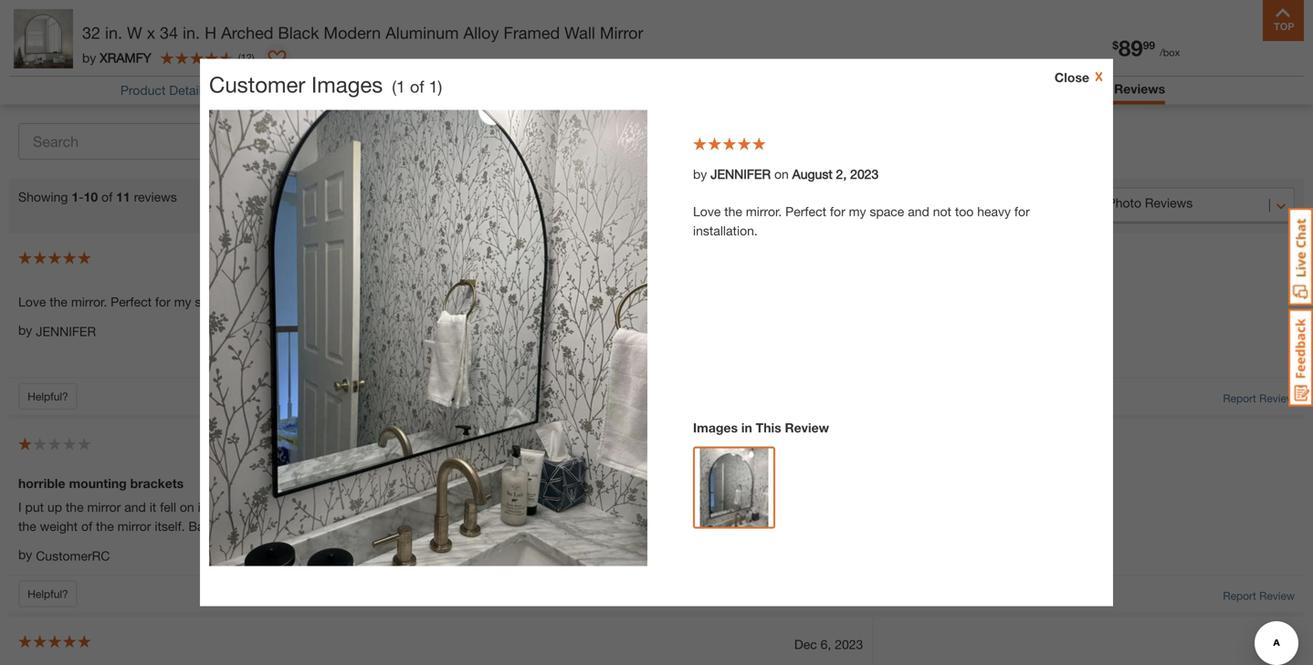 Task type: vqa. For each thing, say whether or not it's contained in the screenshot.
the Helpful? associated with CustomerRC
yes



Task type: describe. For each thing, give the bounding box(es) containing it.
1 star
[[452, 198, 486, 213]]

star symbol image for 5
[[360, 146, 375, 158]]

framed
[[504, 23, 560, 42]]

love the mirror. perfect for my space and not too heavy for installation. inside customer images main content
[[693, 204, 1030, 238]]

99
[[1143, 39, 1155, 52]]

0 vertical spatial mirror
[[87, 500, 121, 515]]

use
[[631, 500, 651, 515]]

adhesive
[[699, 500, 750, 515]]

space inside love the mirror. perfect for my space and not too heavy for installation.
[[870, 204, 904, 219]]

report for love the mirror. perfect for my space and not too heavy for installation.
[[1223, 392, 1256, 405]]

customerrc button
[[36, 547, 110, 566]]

on inside horrible mounting brackets i put up the mirror and it fell on its own.  not because of poor installtion but because the mounting brackets use a weak adhesive and cant support the weight of the mirror itself. bad product construction
[[180, 500, 194, 515]]

put
[[25, 500, 44, 515]]

customerrc
[[36, 549, 110, 564]]

this
[[756, 421, 781, 436]]

verified purchases only
[[617, 146, 752, 161]]

report review button for love the mirror. perfect for my space and not too heavy for installation.
[[1223, 390, 1295, 407]]

showing 1 - 10 of 11 reviews
[[18, 189, 177, 205]]

1 horizontal spatial images
[[693, 421, 738, 436]]

12
[[241, 52, 252, 63]]

by:
[[374, 115, 391, 131]]

w
[[127, 23, 142, 42]]

details
[[169, 83, 208, 98]]

2,
[[836, 167, 847, 182]]

construction
[[263, 519, 335, 534]]

live chat image
[[1288, 208, 1313, 306]]

3 button
[[448, 133, 491, 169]]

august
[[792, 167, 833, 182]]

product
[[215, 519, 260, 534]]

the up customerrc
[[96, 519, 114, 534]]

close link
[[1055, 68, 1104, 87]]

2 in. from the left
[[183, 23, 200, 42]]

poor
[[337, 500, 363, 515]]

star symbol image for 1
[[571, 146, 586, 158]]

-
[[79, 189, 84, 205]]

) inside customer images ( 1 of 1 )
[[438, 77, 442, 96]]

by jennifer
[[18, 323, 96, 339]]

modern
[[324, 23, 381, 42]]

star for 5 star
[[371, 198, 394, 213]]

helpful? button for customerrc
[[18, 581, 78, 608]]

close
[[1055, 70, 1089, 85]]

mirror. inside love the mirror. perfect for my space and not too heavy for installation.
[[746, 204, 782, 219]]

in
[[741, 421, 752, 436]]

dec 6, 2023
[[794, 637, 863, 652]]

bad
[[188, 519, 212, 534]]

5 star button
[[342, 192, 429, 220]]

1 inside 1 button
[[564, 146, 571, 161]]

helpful? for jennifer
[[28, 390, 68, 403]]

jennifer button
[[36, 322, 96, 341]]

feedback link image
[[1288, 309, 1313, 407]]

32
[[82, 23, 100, 42]]

by xramfy
[[82, 50, 151, 65]]

installtion
[[367, 500, 421, 515]]

own.
[[215, 500, 242, 515]]

only
[[726, 146, 752, 161]]

purchases
[[662, 146, 722, 161]]

filter by:
[[342, 115, 391, 131]]

10
[[84, 189, 98, 205]]

1 vertical spatial mounting
[[521, 500, 574, 515]]

reviews
[[134, 189, 177, 205]]

0 horizontal spatial space
[[195, 294, 229, 310]]

0 horizontal spatial mounting
[[69, 476, 127, 491]]

close image
[[1089, 69, 1104, 84]]

top button
[[1263, 0, 1304, 41]]

verified purchases only button
[[606, 133, 763, 169]]

product
[[120, 83, 166, 98]]

up
[[47, 500, 62, 515]]

thumbnail image
[[700, 449, 768, 540]]

4 button
[[395, 133, 438, 169]]

1 button
[[553, 133, 597, 169]]

perfect inside love the mirror. perfect for my space and not too heavy for installation.
[[785, 204, 826, 219]]

heavy inside customer images main content
[[977, 204, 1011, 219]]

customer reviews
[[1051, 81, 1165, 96]]

0 horizontal spatial mirror.
[[71, 294, 107, 310]]

cant
[[778, 500, 803, 515]]

a
[[655, 500, 662, 515]]

the inside love the mirror. perfect for my space and not too heavy for installation.
[[724, 204, 742, 219]]

0 horizontal spatial perfect
[[111, 294, 152, 310]]

32 in. w x 34 in. h arched black modern aluminum alloy framed wall mirror
[[82, 23, 643, 42]]

3
[[458, 146, 466, 161]]

verified
[[617, 146, 659, 161]]

5 for 5 star
[[360, 198, 367, 213]]

report review button for i put up the mirror and it fell on its own.  not because of poor installtion but because the mounting brackets use a weak adhesive and cant support the weight of the mirror itself. bad product construction
[[1223, 588, 1295, 604]]

its
[[198, 500, 211, 515]]

customer for reviews
[[1051, 81, 1111, 96]]

1 vertical spatial heavy
[[302, 294, 336, 310]]

xramfy
[[100, 50, 151, 65]]

alloy
[[463, 23, 499, 42]]

review for i put up the mirror and it fell on its own.  not because of poor installtion but because the mounting brackets use a weak adhesive and cant support the weight of the mirror itself. bad product construction
[[1259, 590, 1295, 603]]

the right up
[[66, 500, 84, 515]]

1 in. from the left
[[105, 23, 122, 42]]

x
[[147, 23, 155, 42]]

2 because from the left
[[447, 500, 495, 515]]

0 horizontal spatial (
[[238, 52, 241, 63]]

weak
[[665, 500, 695, 515]]

by jennifer on august 2, 2023
[[693, 167, 879, 182]]

5 button
[[342, 133, 386, 169]]

2023 inside customer images main content
[[850, 167, 879, 182]]

showing
[[18, 189, 68, 205]]

1 vertical spatial love
[[18, 294, 46, 310]]

support
[[807, 500, 851, 515]]

specifications
[[421, 83, 502, 98]]

wall
[[564, 23, 595, 42]]

too inside love the mirror. perfect for my space and not too heavy for installation.
[[955, 204, 974, 219]]

34
[[160, 23, 178, 42]]

1 vertical spatial my
[[174, 294, 191, 310]]

arched
[[221, 23, 273, 42]]

itself.
[[155, 519, 185, 534]]

love inside love the mirror. perfect for my space and not too heavy for installation.
[[693, 204, 721, 219]]

horrible
[[18, 476, 65, 491]]

customer for images
[[209, 71, 305, 97]]



Task type: locate. For each thing, give the bounding box(es) containing it.
product details
[[120, 83, 208, 98]]

2 star from the left
[[463, 198, 486, 213]]

the right but
[[499, 500, 517, 515]]

by inside by customerrc
[[18, 547, 32, 562]]

1 horizontal spatial brackets
[[578, 500, 627, 515]]

star symbol image inside 4 button
[[413, 146, 427, 158]]

0 vertical spatial review
[[1259, 392, 1295, 405]]

1 helpful? from the top
[[28, 390, 68, 403]]

0 vertical spatial brackets
[[130, 476, 184, 491]]

0 vertical spatial space
[[870, 204, 904, 219]]

1 horizontal spatial )
[[438, 77, 442, 96]]

the up by jennifer
[[50, 294, 68, 310]]

on left august
[[774, 167, 789, 182]]

customer inside main content
[[209, 71, 305, 97]]

installation.
[[693, 223, 758, 238], [359, 294, 423, 310]]

not
[[933, 204, 951, 219], [258, 294, 277, 310]]

0 vertical spatial report review
[[1223, 392, 1295, 405]]

space
[[870, 204, 904, 219], [195, 294, 229, 310]]

5 for 5
[[353, 146, 360, 161]]

0 horizontal spatial customer
[[209, 71, 305, 97]]

1 vertical spatial (
[[392, 77, 396, 96]]

it
[[149, 500, 156, 515]]

my inside customer images main content
[[849, 204, 866, 219]]

helpful? button for jennifer
[[18, 383, 78, 410]]

1 vertical spatial report review
[[1223, 590, 1295, 603]]

by inside by jennifer
[[18, 323, 32, 338]]

0 vertical spatial images
[[311, 71, 383, 97]]

jennifer inside customer images main content
[[711, 167, 771, 182]]

by down purchases
[[693, 167, 707, 182]]

in.
[[105, 23, 122, 42], [183, 23, 200, 42]]

1 vertical spatial not
[[258, 294, 277, 310]]

0 vertical spatial report review button
[[1223, 390, 1295, 407]]

0 horizontal spatial )
[[252, 52, 254, 63]]

by for by customerrc
[[18, 547, 32, 562]]

review
[[1259, 392, 1295, 405], [785, 421, 829, 436], [1259, 590, 1295, 603]]

1 star button
[[434, 192, 521, 220]]

2 helpful? from the top
[[28, 588, 68, 601]]

star for 1 star
[[463, 198, 486, 213]]

0 vertical spatial heavy
[[977, 204, 1011, 219]]

the down only
[[724, 204, 742, 219]]

0 horizontal spatial installation.
[[359, 294, 423, 310]]

0 horizontal spatial brackets
[[130, 476, 184, 491]]

helpful?
[[28, 390, 68, 403], [28, 588, 68, 601]]

0 vertical spatial mirror.
[[746, 204, 782, 219]]

helpful? button down by jennifer
[[18, 383, 78, 410]]

review for love the mirror. perfect for my space and not too heavy for installation.
[[1259, 392, 1295, 405]]

1 vertical spatial report
[[1223, 590, 1256, 603]]

1 horizontal spatial my
[[849, 204, 866, 219]]

on left the its
[[180, 500, 194, 515]]

star symbol image left 2
[[466, 146, 480, 158]]

black
[[278, 23, 319, 42]]

2
[[511, 146, 518, 161]]

0 horizontal spatial too
[[280, 294, 299, 310]]

1 horizontal spatial jennifer
[[711, 167, 771, 182]]

1 horizontal spatial in.
[[183, 23, 200, 42]]

1 report from the top
[[1223, 392, 1256, 405]]

0 vertical spatial helpful?
[[28, 390, 68, 403]]

by down 32
[[82, 50, 96, 65]]

by for by jennifer on august 2, 2023
[[693, 167, 707, 182]]

of left poor at bottom
[[322, 500, 333, 515]]

1 horizontal spatial installation.
[[693, 223, 758, 238]]

0 horizontal spatial love
[[18, 294, 46, 310]]

weight
[[40, 519, 78, 534]]

0 horizontal spatial my
[[174, 294, 191, 310]]

of
[[410, 77, 424, 96], [101, 189, 113, 205], [322, 500, 333, 515], [81, 519, 92, 534]]

0 horizontal spatial heavy
[[302, 294, 336, 310]]

1 horizontal spatial heavy
[[977, 204, 1011, 219]]

89
[[1119, 35, 1143, 61]]

2 vertical spatial review
[[1259, 590, 1295, 603]]

1 star symbol image from the left
[[360, 146, 375, 158]]

helpful? for customerrc
[[28, 588, 68, 601]]

1 vertical spatial perfect
[[111, 294, 152, 310]]

1 star from the left
[[371, 198, 394, 213]]

by left customerrc
[[18, 547, 32, 562]]

jennifer for by jennifer on august 2, 2023
[[711, 167, 771, 182]]

1 inside 1 star button
[[452, 198, 459, 213]]

but
[[425, 500, 443, 515]]

mirror down it
[[117, 519, 151, 534]]

review inside customer images main content
[[785, 421, 829, 436]]

1 horizontal spatial on
[[774, 167, 789, 182]]

the down put
[[18, 519, 36, 534]]

5
[[353, 146, 360, 161], [360, 198, 367, 213]]

by for by jennifer
[[18, 323, 32, 338]]

(
[[238, 52, 241, 63], [392, 77, 396, 96]]

0 horizontal spatial star
[[371, 198, 394, 213]]

0 vertical spatial )
[[252, 52, 254, 63]]

star symbol image for 4
[[413, 146, 427, 158]]

by inside customer images main content
[[693, 167, 707, 182]]

1 vertical spatial mirror
[[117, 519, 151, 534]]

0 vertical spatial report
[[1223, 392, 1256, 405]]

1 horizontal spatial mounting
[[521, 500, 574, 515]]

1 vertical spatial review
[[785, 421, 829, 436]]

0 horizontal spatial love the mirror. perfect for my space and not too heavy for installation.
[[18, 294, 423, 310]]

star inside button
[[371, 198, 394, 213]]

report
[[1223, 392, 1256, 405], [1223, 590, 1256, 603]]

1 vertical spatial on
[[180, 500, 194, 515]]

( down arched
[[238, 52, 241, 63]]

2 star symbol image from the left
[[413, 146, 427, 158]]

customer images main content
[[0, 0, 1313, 666]]

mirror
[[600, 23, 643, 42]]

images up filter
[[311, 71, 383, 97]]

1 horizontal spatial love
[[693, 204, 721, 219]]

perfect
[[785, 204, 826, 219], [111, 294, 152, 310]]

star symbol image left the 3 on the top left of the page
[[413, 146, 427, 158]]

0 vertical spatial mounting
[[69, 476, 127, 491]]

1 vertical spatial installation.
[[359, 294, 423, 310]]

) down arched
[[252, 52, 254, 63]]

because
[[270, 500, 319, 515], [447, 500, 495, 515]]

report review for love the mirror. perfect for my space and not too heavy for installation.
[[1223, 392, 1295, 405]]

of down aluminum
[[410, 77, 424, 96]]

love the mirror. perfect for my space and not too heavy for installation.
[[693, 204, 1030, 238], [18, 294, 423, 310]]

0 vertical spatial my
[[849, 204, 866, 219]]

not inside love the mirror. perfect for my space and not too heavy for installation.
[[933, 204, 951, 219]]

mounting
[[69, 476, 127, 491], [521, 500, 574, 515]]

the
[[724, 204, 742, 219], [50, 294, 68, 310], [66, 500, 84, 515], [499, 500, 517, 515], [18, 519, 36, 534], [96, 519, 114, 534]]

on
[[774, 167, 789, 182], [180, 500, 194, 515]]

helpful? down by customerrc
[[28, 588, 68, 601]]

by left jennifer button
[[18, 323, 32, 338]]

mirror
[[87, 500, 121, 515], [117, 519, 151, 534]]

1 vertical spatial 5
[[360, 198, 367, 213]]

jennifer inside by jennifer
[[36, 324, 96, 339]]

1 vertical spatial jennifer
[[36, 324, 96, 339]]

star symbol image
[[360, 146, 375, 158], [413, 146, 427, 158], [466, 146, 480, 158], [571, 146, 586, 158]]

1 report review button from the top
[[1223, 390, 1295, 407]]

star symbol image for 3
[[466, 146, 480, 158]]

0 vertical spatial perfect
[[785, 204, 826, 219]]

1 horizontal spatial (
[[392, 77, 396, 96]]

1 vertical spatial helpful? button
[[18, 581, 78, 608]]

5 down filter
[[353, 146, 360, 161]]

report for i put up the mirror and it fell on its own.  not because of poor installtion but because the mounting brackets use a weak adhesive and cant support the weight of the mirror itself. bad product construction
[[1223, 590, 1256, 603]]

1 horizontal spatial perfect
[[785, 204, 826, 219]]

1 horizontal spatial space
[[870, 204, 904, 219]]

helpful? down by jennifer
[[28, 390, 68, 403]]

2023 right "6," on the bottom
[[835, 637, 863, 652]]

1 vertical spatial 2023
[[835, 637, 863, 652]]

0 horizontal spatial in.
[[105, 23, 122, 42]]

of left the 11
[[101, 189, 113, 205]]

filter
[[342, 115, 370, 131]]

by for by xramfy
[[82, 50, 96, 65]]

customer reviews button
[[1051, 81, 1165, 100], [1051, 81, 1165, 96]]

0 vertical spatial love
[[693, 204, 721, 219]]

2 button
[[500, 133, 544, 169]]

aluminum
[[385, 23, 459, 42]]

brackets left the use
[[578, 500, 627, 515]]

0 vertical spatial installation.
[[693, 223, 758, 238]]

$
[[1113, 39, 1119, 52]]

love up by jennifer
[[18, 294, 46, 310]]

images left in
[[693, 421, 738, 436]]

0 vertical spatial (
[[238, 52, 241, 63]]

$ 89 99 /box
[[1113, 35, 1180, 61]]

0 horizontal spatial images
[[311, 71, 383, 97]]

2 helpful? button from the top
[[18, 581, 78, 608]]

0 horizontal spatial because
[[270, 500, 319, 515]]

0 vertical spatial too
[[955, 204, 974, 219]]

1 vertical spatial space
[[195, 294, 229, 310]]

mirror left it
[[87, 500, 121, 515]]

star symbol image
[[518, 146, 533, 158]]

Search text field
[[18, 123, 287, 160]]

brackets up it
[[130, 476, 184, 491]]

helpful? button down by customerrc
[[18, 581, 78, 608]]

( down aluminum
[[392, 77, 396, 96]]

specifications button
[[421, 83, 502, 98], [421, 83, 502, 98]]

1 vertical spatial report review button
[[1223, 588, 1295, 604]]

2 report review from the top
[[1223, 590, 1295, 603]]

h
[[205, 23, 216, 42]]

because right but
[[447, 500, 495, 515]]

of inside customer images ( 1 of 1 )
[[410, 77, 424, 96]]

0 horizontal spatial on
[[180, 500, 194, 515]]

star symbol image inside 1 button
[[571, 146, 586, 158]]

/box
[[1160, 47, 1180, 58]]

1 vertical spatial images
[[693, 421, 738, 436]]

0 vertical spatial 2023
[[850, 167, 879, 182]]

1 vertical spatial helpful?
[[28, 588, 68, 601]]

and inside love the mirror. perfect for my space and not too heavy for installation.
[[908, 204, 929, 219]]

0 vertical spatial jennifer
[[711, 167, 771, 182]]

star down 5 button
[[371, 198, 394, 213]]

1 vertical spatial mirror.
[[71, 294, 107, 310]]

in. left h
[[183, 23, 200, 42]]

dec
[[794, 637, 817, 652]]

( inside customer images ( 1 of 1 )
[[392, 77, 396, 96]]

star symbol image down filter by:
[[360, 146, 375, 158]]

( 12 )
[[238, 52, 254, 63]]

reviews
[[1114, 81, 1165, 96]]

customer images ( 1 of 1 )
[[209, 71, 442, 97]]

4 star symbol image from the left
[[571, 146, 586, 158]]

jennifer
[[711, 167, 771, 182], [36, 324, 96, 339]]

images
[[311, 71, 383, 97], [693, 421, 738, 436]]

5 star
[[360, 198, 394, 213]]

horrible mounting brackets i put up the mirror and it fell on its own.  not because of poor installtion but because the mounting brackets use a weak adhesive and cant support the weight of the mirror itself. bad product construction
[[18, 476, 851, 534]]

1 because from the left
[[270, 500, 319, 515]]

in. left the w
[[105, 23, 122, 42]]

mirror. down by jennifer on august 2, 2023
[[746, 204, 782, 219]]

0 vertical spatial 5
[[353, 146, 360, 161]]

1 vertical spatial too
[[280, 294, 299, 310]]

1 horizontal spatial customer
[[1051, 81, 1111, 96]]

fell
[[160, 500, 176, 515]]

0 vertical spatial love the mirror. perfect for my space and not too heavy for installation.
[[693, 204, 1030, 238]]

by customerrc
[[18, 547, 110, 564]]

0 vertical spatial helpful? button
[[18, 383, 78, 410]]

)
[[252, 52, 254, 63], [438, 77, 442, 96]]

star symbol image inside 5 button
[[360, 146, 375, 158]]

1
[[396, 77, 405, 96], [429, 77, 438, 96], [564, 146, 571, 161], [72, 189, 79, 205], [452, 198, 459, 213]]

installation. inside love the mirror. perfect for my space and not too heavy for installation.
[[693, 223, 758, 238]]

0 horizontal spatial not
[[258, 294, 277, 310]]

) down aluminum
[[438, 77, 442, 96]]

product image image
[[14, 9, 73, 68]]

0 vertical spatial on
[[774, 167, 789, 182]]

0 horizontal spatial jennifer
[[36, 324, 96, 339]]

report review
[[1223, 392, 1295, 405], [1223, 590, 1295, 603]]

1 vertical spatial love the mirror. perfect for my space and not too heavy for installation.
[[18, 294, 423, 310]]

1 horizontal spatial because
[[447, 500, 495, 515]]

2 report from the top
[[1223, 590, 1256, 603]]

love down purchases
[[693, 204, 721, 219]]

1 horizontal spatial mirror.
[[746, 204, 782, 219]]

not
[[246, 500, 266, 515]]

product details button
[[120, 83, 208, 98], [120, 83, 208, 98]]

4
[[406, 146, 413, 161]]

2023 right 2,
[[850, 167, 879, 182]]

1 vertical spatial brackets
[[578, 500, 627, 515]]

1 report review from the top
[[1223, 392, 1295, 405]]

star down the 3 on the top left of the page
[[463, 198, 486, 213]]

1 horizontal spatial not
[[933, 204, 951, 219]]

on inside customer images main content
[[774, 167, 789, 182]]

2 report review button from the top
[[1223, 588, 1295, 604]]

heavy
[[977, 204, 1011, 219], [302, 294, 336, 310]]

star symbol image inside 3 button
[[466, 146, 480, 158]]

11
[[116, 189, 130, 205]]

1 horizontal spatial love the mirror. perfect for my space and not too heavy for installation.
[[693, 204, 1030, 238]]

by
[[82, 50, 96, 65], [693, 167, 707, 182], [18, 323, 32, 338], [18, 547, 32, 562]]

1 helpful? button from the top
[[18, 383, 78, 410]]

1 horizontal spatial too
[[955, 204, 974, 219]]

2023
[[850, 167, 879, 182], [835, 637, 863, 652]]

i
[[18, 500, 22, 515]]

3 star symbol image from the left
[[466, 146, 480, 158]]

star inside button
[[463, 198, 486, 213]]

mirror. up jennifer button
[[71, 294, 107, 310]]

jennifer for by jennifer
[[36, 324, 96, 339]]

report review for i put up the mirror and it fell on its own.  not because of poor installtion but because the mounting brackets use a weak adhesive and cant support the weight of the mirror itself. bad product construction
[[1223, 590, 1295, 603]]

1 horizontal spatial star
[[463, 198, 486, 213]]

0 vertical spatial not
[[933, 204, 951, 219]]

because up construction
[[270, 500, 319, 515]]

1 vertical spatial )
[[438, 77, 442, 96]]

5 down 5 button
[[360, 198, 367, 213]]

star symbol image right star symbol icon
[[571, 146, 586, 158]]

images in this review
[[693, 421, 829, 436]]

of right weight
[[81, 519, 92, 534]]

6,
[[821, 637, 831, 652]]



